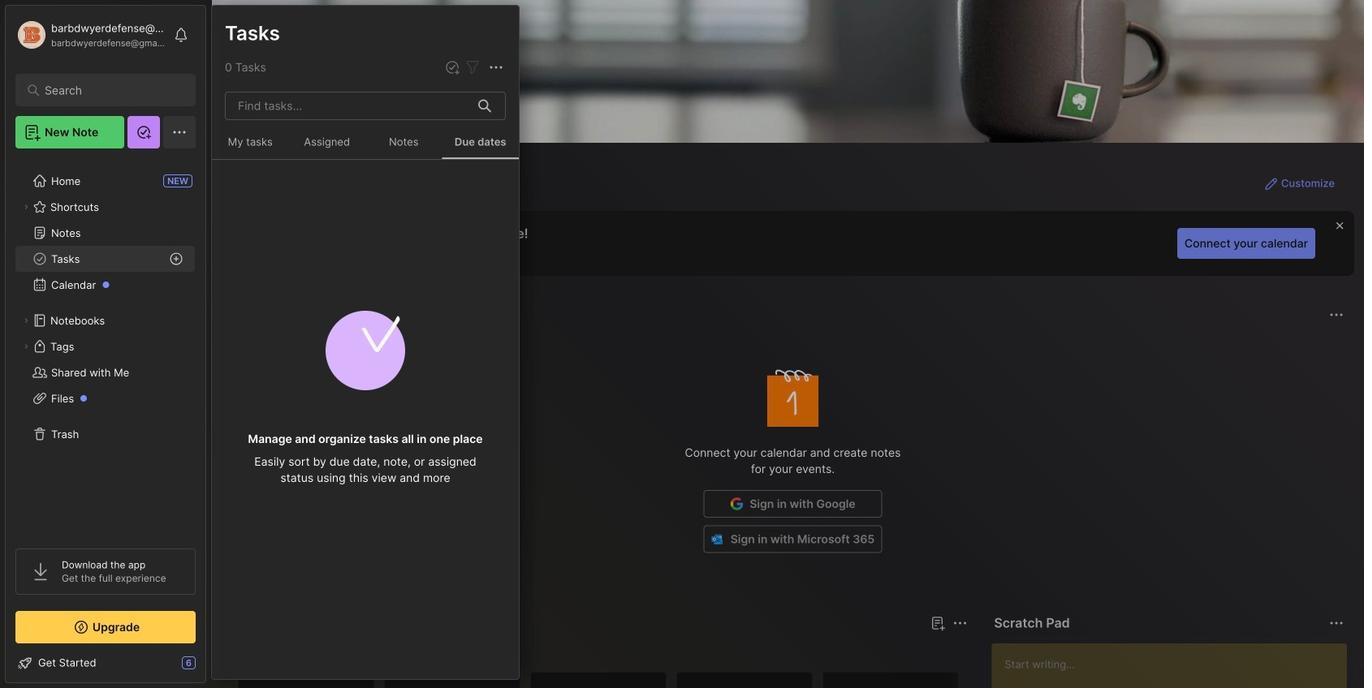 Task type: vqa. For each thing, say whether or not it's contained in the screenshot.
middle notes
no



Task type: describe. For each thing, give the bounding box(es) containing it.
tree inside main element
[[6, 158, 206, 535]]

Search text field
[[45, 83, 174, 98]]

more actions and view options image
[[487, 58, 506, 77]]

expand tags image
[[21, 342, 31, 352]]

click to collapse image
[[205, 659, 217, 678]]

Start writing… text field
[[1005, 644, 1347, 689]]

Help and Learning task checklist field
[[6, 651, 206, 677]]

filter tasks image
[[463, 58, 483, 77]]

none search field inside main element
[[45, 80, 174, 100]]



Task type: locate. For each thing, give the bounding box(es) containing it.
None search field
[[45, 80, 174, 100]]

main element
[[0, 0, 211, 689]]

More actions and view options field
[[483, 58, 506, 77]]

new task image
[[444, 59, 461, 76]]

tree
[[6, 158, 206, 535]]

row group
[[238, 673, 969, 689]]

Account field
[[15, 19, 166, 51]]

expand notebooks image
[[21, 316, 31, 326]]

Filter tasks field
[[463, 58, 483, 77]]

Find tasks… text field
[[228, 93, 469, 119]]

tab
[[241, 643, 289, 663]]



